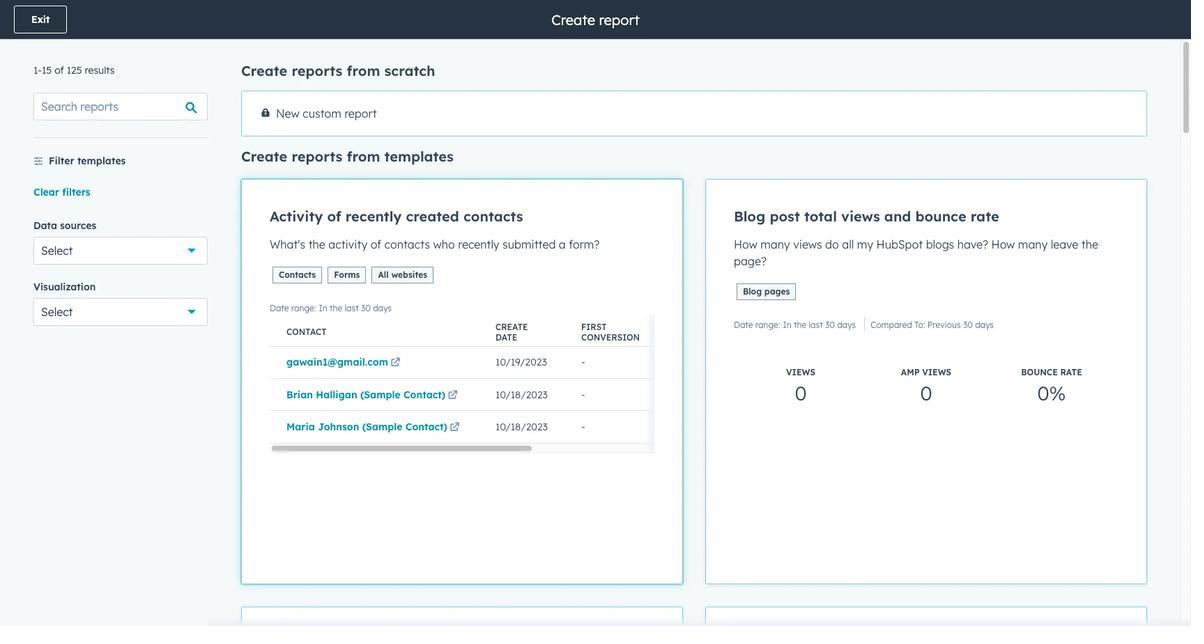 Task type: locate. For each thing, give the bounding box(es) containing it.
2 vertical spatial -
[[581, 421, 585, 434]]

0 horizontal spatial date range: in the last 30 days
[[270, 303, 392, 314]]

1 vertical spatial 10/18/2023
[[496, 421, 548, 434]]

contact) for maria johnson (sample contact)
[[406, 421, 448, 434]]

(sample up maria johnson (sample contact) link
[[360, 389, 401, 401]]

reports up custom
[[292, 62, 343, 79]]

date range: in the last 30 days
[[270, 303, 392, 314], [734, 320, 856, 330]]

templates right the filter
[[77, 155, 126, 167]]

0 horizontal spatial of
[[55, 64, 64, 77]]

0 vertical spatial contact)
[[404, 389, 446, 401]]

contact) down brian halligan (sample contact) link
[[406, 421, 448, 434]]

from for scratch
[[347, 62, 380, 79]]

1 vertical spatial views
[[794, 238, 822, 252]]

0 horizontal spatial in
[[319, 303, 327, 314]]

0 horizontal spatial report
[[345, 107, 377, 121]]

of up the activity
[[327, 208, 341, 225]]

link opens in a new window image inside the gawain1@gmail.com link
[[391, 359, 401, 369]]

0 vertical spatial contacts
[[464, 208, 523, 225]]

0 vertical spatial reports
[[292, 62, 343, 79]]

select for data sources
[[41, 244, 73, 258]]

create for create reports from templates
[[241, 148, 287, 165]]

days right previous
[[976, 320, 994, 330]]

rate up have?
[[971, 208, 1000, 225]]

2 10/18/2023 from the top
[[496, 421, 548, 434]]

views inside 'amp views 0'
[[923, 367, 952, 378]]

3 - from the top
[[581, 421, 585, 434]]

maria
[[287, 421, 315, 434]]

1 reports from the top
[[292, 62, 343, 79]]

1 horizontal spatial 30
[[826, 320, 835, 330]]

1 horizontal spatial recently
[[458, 238, 500, 252]]

0 horizontal spatial link opens in a new window image
[[391, 359, 401, 369]]

blog
[[734, 208, 766, 225], [743, 287, 762, 297]]

0 horizontal spatial views
[[794, 238, 822, 252]]

days left compared
[[837, 320, 856, 330]]

many left leave
[[1019, 238, 1048, 252]]

1 horizontal spatial contacts
[[464, 208, 523, 225]]

many down post at the right top of the page
[[761, 238, 790, 252]]

contacts for of
[[385, 238, 430, 252]]

create for create reports from scratch
[[241, 62, 287, 79]]

link opens in a new window image inside the gawain1@gmail.com link
[[391, 359, 401, 369]]

0 vertical spatial range:
[[291, 303, 316, 314]]

0 vertical spatial (sample
[[360, 389, 401, 401]]

30 left compared
[[826, 320, 835, 330]]

1 vertical spatial rate
[[1061, 367, 1083, 378]]

2 vertical spatial date
[[496, 332, 518, 343]]

1 vertical spatial (sample
[[362, 421, 403, 434]]

clear filters button
[[33, 184, 90, 201]]

2 select button from the top
[[33, 298, 208, 326]]

range: up 'contact'
[[291, 303, 316, 314]]

a
[[559, 238, 566, 252]]

0 vertical spatial blog
[[734, 208, 766, 225]]

create for create report
[[552, 11, 595, 28]]

date up 10/19/2023
[[496, 332, 518, 343]]

reports
[[292, 62, 343, 79], [292, 148, 343, 165]]

1 select button from the top
[[33, 237, 208, 265]]

in
[[319, 303, 327, 314], [783, 320, 792, 330]]

visualization
[[33, 281, 96, 294]]

0 vertical spatial date
[[270, 303, 289, 314]]

the
[[309, 238, 325, 252], [1082, 238, 1099, 252], [330, 303, 342, 314], [794, 320, 807, 330]]

1 vertical spatial select button
[[33, 298, 208, 326]]

compared to: previous 30 days
[[871, 320, 994, 330]]

(sample down brian halligan (sample contact) link
[[362, 421, 403, 434]]

0 horizontal spatial 30
[[361, 303, 371, 314]]

1 select from the top
[[41, 244, 73, 258]]

1 horizontal spatial 0
[[921, 381, 933, 406]]

brian halligan (sample contact)
[[287, 389, 446, 401]]

1 horizontal spatial many
[[1019, 238, 1048, 252]]

scratch
[[385, 62, 435, 79]]

0 vertical spatial report
[[599, 11, 640, 28]]

2 horizontal spatial of
[[371, 238, 381, 252]]

johnson
[[318, 421, 359, 434]]

1 vertical spatial from
[[347, 148, 380, 165]]

last down forms
[[345, 303, 359, 314]]

0 vertical spatial select button
[[33, 237, 208, 265]]

0 horizontal spatial how
[[734, 238, 758, 252]]

recently
[[346, 208, 402, 225], [458, 238, 500, 252]]

- for maria johnson (sample contact)
[[581, 421, 585, 434]]

contacts down activity of recently created contacts
[[385, 238, 430, 252]]

1 vertical spatial blog
[[743, 287, 762, 297]]

contact)
[[404, 389, 446, 401], [406, 421, 448, 434]]

views 0
[[786, 367, 816, 406]]

views
[[786, 367, 816, 378]]

last
[[345, 303, 359, 314], [809, 320, 823, 330]]

previous
[[928, 320, 961, 330]]

0 vertical spatial -
[[581, 356, 585, 369]]

2 0 from the left
[[921, 381, 933, 406]]

rate up "0%"
[[1061, 367, 1083, 378]]

1 vertical spatial in
[[783, 320, 792, 330]]

all
[[378, 270, 389, 280]]

1 from from the top
[[347, 62, 380, 79]]

link opens in a new window image
[[391, 359, 401, 369], [450, 423, 460, 434]]

templates up created on the left of page
[[385, 148, 454, 165]]

0 horizontal spatial contacts
[[385, 238, 430, 252]]

views left do
[[794, 238, 822, 252]]

1 horizontal spatial date
[[496, 332, 518, 343]]

create
[[552, 11, 595, 28], [241, 62, 287, 79], [241, 148, 287, 165], [496, 322, 528, 332]]

0 inside views 0
[[795, 381, 807, 406]]

blog left pages
[[743, 287, 762, 297]]

brian halligan (sample contact) link
[[287, 389, 460, 401]]

2 - from the top
[[581, 389, 585, 401]]

0 horizontal spatial range:
[[291, 303, 316, 314]]

1 vertical spatial link opens in a new window image
[[450, 423, 460, 434]]

who
[[433, 238, 455, 252]]

1 vertical spatial report
[[345, 107, 377, 121]]

(sample
[[360, 389, 401, 401], [362, 421, 403, 434]]

of right the activity
[[371, 238, 381, 252]]

1 10/18/2023 from the top
[[496, 389, 548, 401]]

0 horizontal spatial rate
[[971, 208, 1000, 225]]

activity
[[329, 238, 368, 252]]

views
[[842, 208, 880, 225], [794, 238, 822, 252], [923, 367, 952, 378]]

1 horizontal spatial rate
[[1061, 367, 1083, 378]]

pages
[[765, 287, 790, 297]]

in down pages
[[783, 320, 792, 330]]

0 horizontal spatial 0
[[795, 381, 807, 406]]

1 horizontal spatial days
[[837, 320, 856, 330]]

report
[[599, 11, 640, 28], [345, 107, 377, 121]]

0 vertical spatial views
[[842, 208, 880, 225]]

how right have?
[[992, 238, 1015, 252]]

1 horizontal spatial report
[[599, 11, 640, 28]]

10/18/2023
[[496, 389, 548, 401], [496, 421, 548, 434]]

contacts
[[464, 208, 523, 225], [385, 238, 430, 252]]

select down data sources
[[41, 244, 73, 258]]

1 vertical spatial select
[[41, 305, 73, 319]]

2 how from the left
[[992, 238, 1015, 252]]

exit
[[31, 13, 50, 26]]

30 right previous
[[964, 320, 973, 330]]

0 horizontal spatial many
[[761, 238, 790, 252]]

1 horizontal spatial how
[[992, 238, 1015, 252]]

have?
[[958, 238, 989, 252]]

select button
[[33, 237, 208, 265], [33, 298, 208, 326]]

last up 'views'
[[809, 320, 823, 330]]

custom
[[303, 107, 341, 121]]

0 down compared to: previous 30 days
[[921, 381, 933, 406]]

1 vertical spatial range:
[[756, 320, 781, 330]]

0 vertical spatial link opens in a new window image
[[391, 359, 401, 369]]

10/18/2023 for maria johnson (sample contact)
[[496, 421, 548, 434]]

post
[[770, 208, 800, 225]]

brian
[[287, 389, 313, 401]]

2 from from the top
[[347, 148, 380, 165]]

from down new custom report
[[347, 148, 380, 165]]

reports down custom
[[292, 148, 343, 165]]

None checkbox
[[241, 179, 830, 585], [706, 607, 1148, 627], [241, 179, 830, 585], [706, 607, 1148, 627]]

select
[[41, 244, 73, 258], [41, 305, 73, 319]]

1-
[[33, 64, 42, 77]]

what's
[[270, 238, 306, 252]]

0 horizontal spatial date
[[270, 303, 289, 314]]

contacts
[[279, 270, 316, 280]]

2 vertical spatial views
[[923, 367, 952, 378]]

15
[[42, 64, 52, 77]]

1 horizontal spatial link opens in a new window image
[[450, 423, 460, 434]]

1 - from the top
[[581, 356, 585, 369]]

2 select from the top
[[41, 305, 73, 319]]

0 vertical spatial 10/18/2023
[[496, 389, 548, 401]]

select down visualization
[[41, 305, 73, 319]]

many
[[761, 238, 790, 252], [1019, 238, 1048, 252]]

views right amp
[[923, 367, 952, 378]]

select button down sources
[[33, 237, 208, 265]]

date
[[270, 303, 289, 314], [734, 320, 753, 330], [496, 332, 518, 343]]

first
[[581, 322, 607, 332]]

days down all
[[373, 303, 392, 314]]

0 vertical spatial rate
[[971, 208, 1000, 225]]

the up 'views'
[[794, 320, 807, 330]]

None checkbox
[[706, 179, 1148, 585], [241, 607, 683, 627], [706, 179, 1148, 585], [241, 607, 683, 627]]

templates
[[385, 148, 454, 165], [77, 155, 126, 167]]

blog post total views and bounce rate
[[734, 208, 1000, 225]]

date up 'contact'
[[270, 303, 289, 314]]

contacts for created
[[464, 208, 523, 225]]

2 horizontal spatial views
[[923, 367, 952, 378]]

1 horizontal spatial views
[[842, 208, 880, 225]]

blog for blog post total views and bounce rate
[[734, 208, 766, 225]]

how up page?
[[734, 238, 758, 252]]

1 vertical spatial reports
[[292, 148, 343, 165]]

0 down 'views'
[[795, 381, 807, 406]]

1 vertical spatial contacts
[[385, 238, 430, 252]]

the right leave
[[1082, 238, 1099, 252]]

1 horizontal spatial date range: in the last 30 days
[[734, 320, 856, 330]]

date down blog pages
[[734, 320, 753, 330]]

created
[[406, 208, 459, 225]]

link opens in a new window image
[[391, 359, 401, 369], [448, 391, 458, 401], [448, 391, 458, 401], [450, 423, 460, 434]]

1 horizontal spatial last
[[809, 320, 823, 330]]

10/18/2023 for brian halligan (sample contact)
[[496, 389, 548, 401]]

select button down visualization
[[33, 298, 208, 326]]

1 vertical spatial -
[[581, 389, 585, 401]]

days
[[373, 303, 392, 314], [837, 320, 856, 330], [976, 320, 994, 330]]

2 reports from the top
[[292, 148, 343, 165]]

select button for data sources
[[33, 237, 208, 265]]

recently up the activity
[[346, 208, 402, 225]]

views up my at the top right
[[842, 208, 880, 225]]

-
[[581, 356, 585, 369], [581, 389, 585, 401], [581, 421, 585, 434]]

0 vertical spatial from
[[347, 62, 380, 79]]

1 vertical spatial last
[[809, 320, 823, 330]]

blog for blog pages
[[743, 287, 762, 297]]

recently right the who
[[458, 238, 500, 252]]

30 up the gawain1@gmail.com link
[[361, 303, 371, 314]]

gawain1@gmail.com link
[[287, 356, 403, 369]]

of right the 15
[[55, 64, 64, 77]]

create inside page section element
[[552, 11, 595, 28]]

1 0 from the left
[[795, 381, 807, 406]]

my
[[857, 238, 874, 252]]

1 vertical spatial contact)
[[406, 421, 448, 434]]

link opens in a new window image inside maria johnson (sample contact) link
[[450, 423, 460, 434]]

blog left post at the right top of the page
[[734, 208, 766, 225]]

sources
[[60, 220, 96, 232]]

1 vertical spatial date
[[734, 320, 753, 330]]

0 horizontal spatial recently
[[346, 208, 402, 225]]

of
[[55, 64, 64, 77], [327, 208, 341, 225], [371, 238, 381, 252]]

date range: in the last 30 days up 'contact'
[[270, 303, 392, 314]]

range: down blog pages
[[756, 320, 781, 330]]

0 vertical spatial last
[[345, 303, 359, 314]]

0 vertical spatial select
[[41, 244, 73, 258]]

date range: in the last 30 days down pages
[[734, 320, 856, 330]]

1 horizontal spatial of
[[327, 208, 341, 225]]

how many views do all my hubspot blogs have? how many leave the page?
[[734, 238, 1099, 268]]

the right what's
[[309, 238, 325, 252]]

contact) up maria johnson (sample contact) link
[[404, 389, 446, 401]]

how
[[734, 238, 758, 252], [992, 238, 1015, 252]]

range:
[[291, 303, 316, 314], [756, 320, 781, 330]]

contacts up submitted
[[464, 208, 523, 225]]

from left scratch at the top left of page
[[347, 62, 380, 79]]

do
[[826, 238, 839, 252]]

0%
[[1038, 381, 1066, 406]]

in up 'contact'
[[319, 303, 327, 314]]

0
[[795, 381, 807, 406], [921, 381, 933, 406]]

1 vertical spatial date range: in the last 30 days
[[734, 320, 856, 330]]

0 vertical spatial of
[[55, 64, 64, 77]]



Task type: vqa. For each thing, say whether or not it's contained in the screenshot.


Task type: describe. For each thing, give the bounding box(es) containing it.
blog pages
[[743, 287, 790, 297]]

the down forms
[[330, 303, 342, 314]]

1 how from the left
[[734, 238, 758, 252]]

activity
[[270, 208, 323, 225]]

create report
[[552, 11, 640, 28]]

page section element
[[0, 0, 1192, 39]]

all websites
[[378, 270, 427, 280]]

2 vertical spatial of
[[371, 238, 381, 252]]

report inside page section element
[[599, 11, 640, 28]]

submitted
[[503, 238, 556, 252]]

date inside create date
[[496, 332, 518, 343]]

leave
[[1051, 238, 1079, 252]]

new custom report
[[276, 107, 377, 121]]

- for gawain1@gmail.com
[[581, 356, 585, 369]]

bounce
[[916, 208, 967, 225]]

1 vertical spatial of
[[327, 208, 341, 225]]

from for templates
[[347, 148, 380, 165]]

data sources
[[33, 220, 96, 232]]

125
[[67, 64, 82, 77]]

maria johnson (sample contact)
[[287, 421, 448, 434]]

1 horizontal spatial range:
[[756, 320, 781, 330]]

0 vertical spatial recently
[[346, 208, 402, 225]]

bounce rate 0%
[[1022, 367, 1083, 406]]

hubspot
[[877, 238, 923, 252]]

New custom report checkbox
[[241, 91, 1148, 137]]

0 vertical spatial date range: in the last 30 days
[[270, 303, 392, 314]]

create reports from scratch
[[241, 62, 435, 79]]

amp views 0
[[901, 367, 952, 406]]

gawain1@gmail.com
[[287, 356, 388, 369]]

2 many from the left
[[1019, 238, 1048, 252]]

create date
[[496, 322, 528, 343]]

maria johnson (sample contact) link
[[287, 421, 462, 434]]

first conversion
[[581, 322, 640, 343]]

filter templates
[[49, 155, 126, 167]]

and
[[885, 208, 911, 225]]

contact
[[287, 327, 327, 338]]

filters
[[62, 186, 90, 199]]

bounce
[[1022, 367, 1058, 378]]

link opens in a new window image inside maria johnson (sample contact) link
[[450, 423, 460, 434]]

compared
[[871, 320, 913, 330]]

report inside checkbox
[[345, 107, 377, 121]]

0 horizontal spatial days
[[373, 303, 392, 314]]

amp
[[901, 367, 920, 378]]

page?
[[734, 254, 767, 268]]

create reports from templates
[[241, 148, 454, 165]]

1 horizontal spatial in
[[783, 320, 792, 330]]

select button for visualization
[[33, 298, 208, 326]]

forms
[[334, 270, 360, 280]]

total
[[805, 208, 837, 225]]

clear filters
[[33, 186, 90, 199]]

views inside how many views do all my hubspot blogs have? how many leave the page?
[[794, 238, 822, 252]]

activity of recently created contacts
[[270, 208, 523, 225]]

conversion
[[581, 332, 640, 343]]

2 horizontal spatial date
[[734, 320, 753, 330]]

blogs
[[926, 238, 955, 252]]

what's the activity of contacts who recently submitted a form?
[[270, 238, 600, 252]]

- for brian halligan (sample contact)
[[581, 389, 585, 401]]

0 horizontal spatial last
[[345, 303, 359, 314]]

clear
[[33, 186, 59, 199]]

exit link
[[14, 6, 67, 33]]

new
[[276, 107, 300, 121]]

select for visualization
[[41, 305, 73, 319]]

reports for scratch
[[292, 62, 343, 79]]

results
[[85, 64, 115, 77]]

0 horizontal spatial templates
[[77, 155, 126, 167]]

1 vertical spatial recently
[[458, 238, 500, 252]]

rate inside bounce rate 0%
[[1061, 367, 1083, 378]]

all
[[842, 238, 854, 252]]

filter
[[49, 155, 74, 167]]

form?
[[569, 238, 600, 252]]

2 horizontal spatial 30
[[964, 320, 973, 330]]

to:
[[915, 320, 926, 330]]

0 vertical spatial in
[[319, 303, 327, 314]]

Search search field
[[33, 93, 208, 121]]

halligan
[[316, 389, 357, 401]]

create for create date
[[496, 322, 528, 332]]

1 many from the left
[[761, 238, 790, 252]]

websites
[[391, 270, 427, 280]]

1-15 of 125 results
[[33, 64, 115, 77]]

contact) for brian halligan (sample contact)
[[404, 389, 446, 401]]

reports for templates
[[292, 148, 343, 165]]

1 horizontal spatial templates
[[385, 148, 454, 165]]

(sample for johnson
[[362, 421, 403, 434]]

2 horizontal spatial days
[[976, 320, 994, 330]]

(sample for halligan
[[360, 389, 401, 401]]

10/19/2023
[[496, 356, 547, 369]]

data
[[33, 220, 57, 232]]

0 inside 'amp views 0'
[[921, 381, 933, 406]]

the inside how many views do all my hubspot blogs have? how many leave the page?
[[1082, 238, 1099, 252]]



